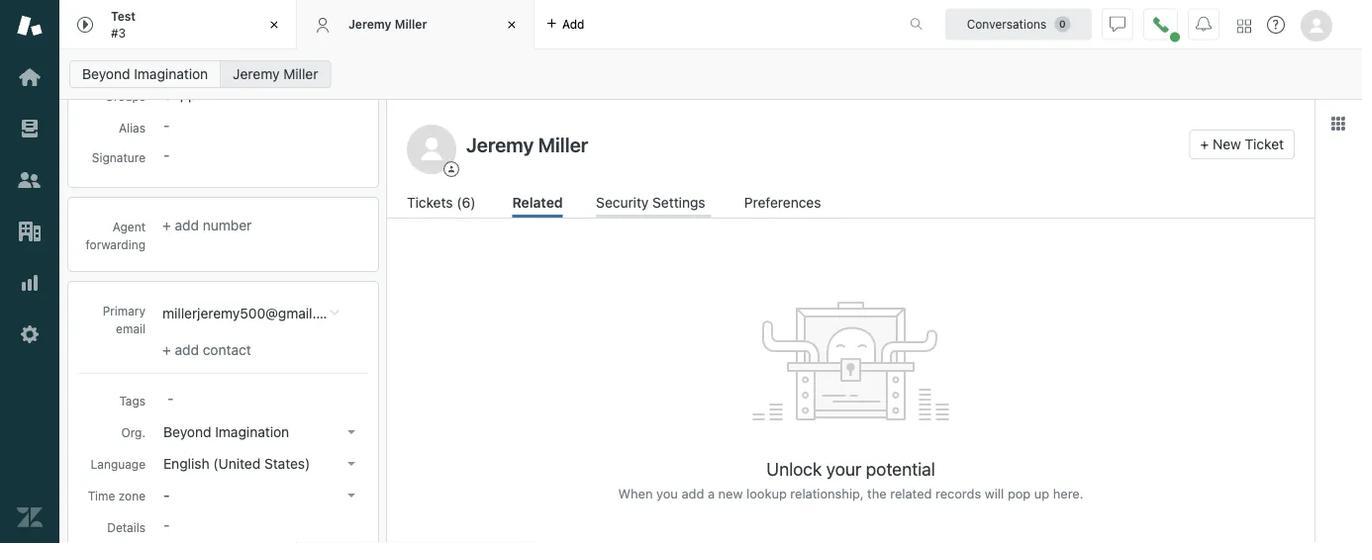 Task type: locate. For each thing, give the bounding box(es) containing it.
arrow down image down english (united states) button
[[348, 494, 355, 498]]

beyond up english
[[163, 424, 211, 441]]

imagination up 'support'
[[134, 66, 208, 82]]

1 vertical spatial jeremy
[[233, 66, 280, 82]]

2 vertical spatial +
[[162, 342, 171, 358]]

views image
[[17, 116, 43, 142]]

beyond up groups at the left top of page
[[82, 66, 130, 82]]

language
[[91, 457, 146, 471]]

jeremy miller
[[349, 17, 427, 31], [233, 66, 318, 82]]

0 horizontal spatial jeremy
[[233, 66, 280, 82]]

(united
[[213, 456, 261, 472]]

unlock your potential when you add a new lookup relationship, the related records will pop up here.
[[618, 458, 1084, 501]]

alias
[[119, 121, 146, 135]]

0 vertical spatial miller
[[395, 17, 427, 31]]

1 vertical spatial beyond
[[163, 424, 211, 441]]

beyond
[[82, 66, 130, 82], [163, 424, 211, 441]]

1 vertical spatial arrow down image
[[348, 462, 355, 466]]

0 vertical spatial jeremy miller
[[349, 17, 427, 31]]

+ for + new ticket
[[1201, 136, 1209, 152]]

+ left new
[[1201, 136, 1209, 152]]

2 close image from the left
[[502, 15, 522, 35]]

+ add contact
[[162, 342, 251, 358]]

add
[[562, 17, 585, 31], [175, 217, 199, 234], [175, 342, 199, 358], [682, 487, 704, 501]]

beyond imagination up groups at the left top of page
[[82, 66, 208, 82]]

miller inside "secondary" element
[[283, 66, 318, 82]]

2 vertical spatial arrow down image
[[348, 494, 355, 498]]

arrow down image down - field
[[348, 431, 355, 435]]

0 vertical spatial arrow down image
[[348, 431, 355, 435]]

english (united states)
[[163, 456, 310, 472]]

1 vertical spatial beyond imagination
[[163, 424, 289, 441]]

1 close image from the left
[[264, 15, 284, 35]]

0 horizontal spatial beyond
[[82, 66, 130, 82]]

arrow down image for (united
[[348, 462, 355, 466]]

jeremy
[[349, 17, 392, 31], [233, 66, 280, 82]]

close image up jeremy miller link
[[264, 15, 284, 35]]

miller
[[395, 17, 427, 31], [283, 66, 318, 82]]

add inside 'add' dropdown button
[[562, 17, 585, 31]]

2 arrow down image from the top
[[348, 462, 355, 466]]

1 vertical spatial imagination
[[215, 424, 289, 441]]

1 horizontal spatial beyond
[[163, 424, 211, 441]]

details
[[107, 521, 146, 535]]

+ right agent
[[162, 217, 171, 234]]

button displays agent's chat status as invisible. image
[[1110, 16, 1126, 32]]

1 vertical spatial jeremy miller
[[233, 66, 318, 82]]

secondary element
[[59, 54, 1362, 94]]

1 horizontal spatial imagination
[[215, 424, 289, 441]]

tab containing test
[[59, 0, 297, 50]]

primary email
[[103, 304, 146, 336]]

beyond inside "secondary" element
[[82, 66, 130, 82]]

close image inside tab
[[264, 15, 284, 35]]

notifications image
[[1196, 16, 1212, 32]]

+
[[1201, 136, 1209, 152], [162, 217, 171, 234], [162, 342, 171, 358]]

contact
[[203, 342, 251, 358]]

organizations image
[[17, 219, 43, 245]]

preferences
[[744, 195, 821, 211]]

0 vertical spatial jeremy
[[349, 17, 392, 31]]

+ inside "button"
[[1201, 136, 1209, 152]]

+ left contact
[[162, 342, 171, 358]]

0 vertical spatial beyond
[[82, 66, 130, 82]]

close image left 'add' dropdown button
[[502, 15, 522, 35]]

tab
[[59, 0, 297, 50]]

number
[[203, 217, 252, 234]]

jeremy inside "secondary" element
[[233, 66, 280, 82]]

arrow down image
[[348, 431, 355, 435], [348, 462, 355, 466], [348, 494, 355, 498]]

tickets (6) link
[[407, 192, 479, 218]]

jeremy miller inside "secondary" element
[[233, 66, 318, 82]]

arrow down image inside - button
[[348, 494, 355, 498]]

1 horizontal spatial jeremy
[[349, 17, 392, 31]]

3 arrow down image from the top
[[348, 494, 355, 498]]

states)
[[264, 456, 310, 472]]

1 horizontal spatial close image
[[502, 15, 522, 35]]

1 arrow down image from the top
[[348, 431, 355, 435]]

english (united states) button
[[157, 450, 363, 478]]

close image for tab containing test
[[264, 15, 284, 35]]

close image
[[264, 15, 284, 35], [502, 15, 522, 35]]

1 vertical spatial miller
[[283, 66, 318, 82]]

beyond imagination up english (united states)
[[163, 424, 289, 441]]

arrow down image right states)
[[348, 462, 355, 466]]

conversations button
[[946, 8, 1092, 40]]

time
[[88, 489, 115, 503]]

None text field
[[460, 130, 1182, 159]]

-
[[163, 488, 170, 504]]

arrow down image inside beyond imagination button
[[348, 431, 355, 435]]

apps image
[[1331, 116, 1347, 132]]

beyond imagination button
[[157, 419, 363, 447]]

get help image
[[1267, 16, 1285, 34]]

0 vertical spatial +
[[1201, 136, 1209, 152]]

close image inside jeremy miller tab
[[502, 15, 522, 35]]

zone
[[119, 489, 146, 503]]

0 vertical spatial beyond imagination
[[82, 66, 208, 82]]

0 horizontal spatial jeremy miller
[[233, 66, 318, 82]]

0 horizontal spatial close image
[[264, 15, 284, 35]]

related link
[[512, 192, 563, 218]]

- field
[[159, 388, 363, 410]]

jeremy inside tab
[[349, 17, 392, 31]]

1 horizontal spatial jeremy miller
[[349, 17, 427, 31]]

you
[[656, 487, 678, 501]]

imagination inside "secondary" element
[[134, 66, 208, 82]]

test
[[111, 9, 136, 23]]

0 horizontal spatial miller
[[283, 66, 318, 82]]

new
[[1213, 136, 1241, 152]]

+ for + add number
[[162, 217, 171, 234]]

millerjeremy500@gmail.com
[[162, 305, 344, 322]]

tags
[[119, 394, 146, 408]]

0 vertical spatial imagination
[[134, 66, 208, 82]]

conversations
[[967, 17, 1047, 31]]

beyond imagination
[[82, 66, 208, 82], [163, 424, 289, 441]]

imagination
[[134, 66, 208, 82], [215, 424, 289, 441]]

imagination up english (united states) button
[[215, 424, 289, 441]]

1 vertical spatial +
[[162, 217, 171, 234]]

jeremy miller link
[[220, 60, 331, 88]]

1 horizontal spatial miller
[[395, 17, 427, 31]]

0 horizontal spatial imagination
[[134, 66, 208, 82]]

+ add number
[[162, 217, 252, 234]]

get started image
[[17, 64, 43, 90]]

arrow down image inside english (united states) button
[[348, 462, 355, 466]]



Task type: describe. For each thing, give the bounding box(es) containing it.
ticket
[[1245, 136, 1284, 152]]

#3
[[111, 26, 126, 40]]

beyond imagination link
[[69, 60, 221, 88]]

tabs tab list
[[59, 0, 889, 50]]

groups
[[105, 89, 146, 103]]

here.
[[1053, 487, 1084, 501]]

beyond imagination inside "secondary" element
[[82, 66, 208, 82]]

pop
[[1008, 487, 1031, 501]]

+ new ticket
[[1201, 136, 1284, 152]]

miller inside tab
[[395, 17, 427, 31]]

zendesk products image
[[1238, 19, 1252, 33]]

zendesk support image
[[17, 13, 43, 39]]

agent
[[113, 220, 146, 234]]

signature
[[92, 150, 146, 164]]

relationship,
[[790, 487, 864, 501]]

your
[[827, 458, 862, 480]]

- button
[[157, 482, 363, 510]]

main element
[[0, 0, 59, 544]]

lookup
[[747, 487, 787, 501]]

time zone
[[88, 489, 146, 503]]

agent forwarding
[[86, 220, 146, 251]]

zendesk image
[[17, 505, 43, 531]]

admin image
[[17, 322, 43, 348]]

a
[[708, 487, 715, 501]]

(6)
[[457, 195, 476, 211]]

security settings
[[596, 195, 706, 211]]

imagination inside button
[[215, 424, 289, 441]]

the
[[867, 487, 887, 501]]

tickets (6)
[[407, 195, 476, 211]]

will
[[985, 487, 1004, 501]]

settings
[[653, 195, 706, 211]]

related
[[512, 195, 563, 211]]

beyond imagination inside button
[[163, 424, 289, 441]]

add inside unlock your potential when you add a new lookup relationship, the related records will pop up here.
[[682, 487, 704, 501]]

+ for + add contact
[[162, 342, 171, 358]]

unlock
[[767, 458, 822, 480]]

tickets
[[407, 195, 453, 211]]

records
[[936, 487, 981, 501]]

email
[[116, 322, 146, 336]]

up
[[1034, 487, 1050, 501]]

security settings link
[[596, 192, 711, 218]]

potential
[[866, 458, 935, 480]]

support
[[163, 87, 215, 103]]

+ new ticket button
[[1190, 130, 1295, 159]]

new
[[718, 487, 743, 501]]

preferences link
[[744, 192, 825, 218]]

related
[[890, 487, 932, 501]]

org.
[[121, 426, 146, 440]]

add button
[[535, 0, 597, 49]]

customers image
[[17, 167, 43, 193]]

security
[[596, 195, 649, 211]]

jeremy miller inside tab
[[349, 17, 427, 31]]

primary
[[103, 304, 146, 318]]

forwarding
[[86, 238, 146, 251]]

close image for jeremy miller tab
[[502, 15, 522, 35]]

arrow down image for imagination
[[348, 431, 355, 435]]

english
[[163, 456, 209, 472]]

beyond inside button
[[163, 424, 211, 441]]

jeremy miller tab
[[297, 0, 535, 50]]

test #3
[[111, 9, 136, 40]]

when
[[618, 487, 653, 501]]

reporting image
[[17, 270, 43, 296]]



Task type: vqa. For each thing, say whether or not it's contained in the screenshot.
email
yes



